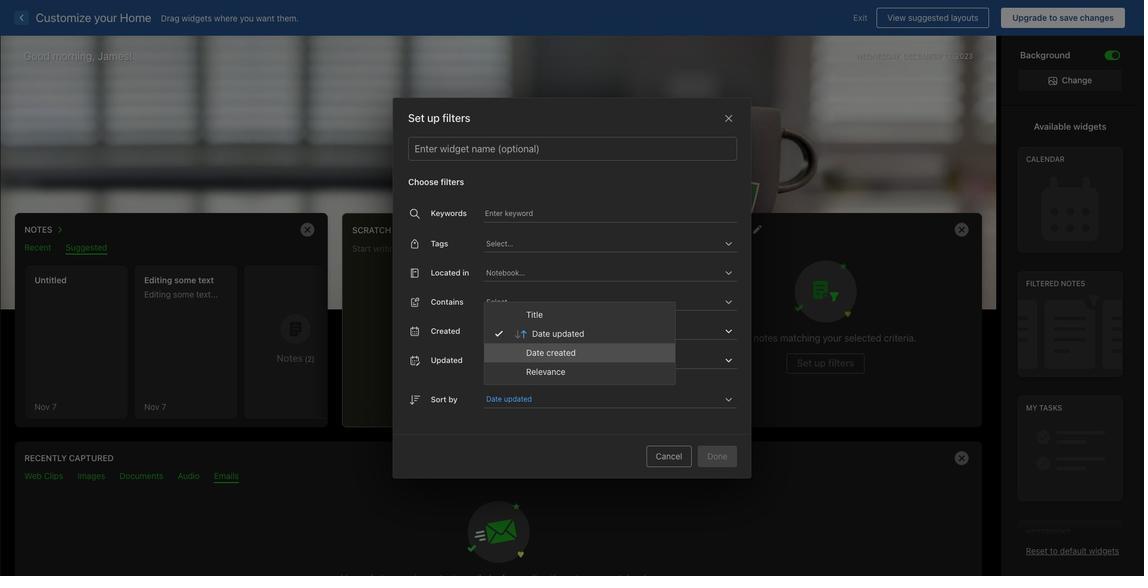 Task type: locate. For each thing, give the bounding box(es) containing it.
layouts
[[951, 13, 978, 23]]

1 vertical spatial filters
[[441, 177, 464, 187]]

drag widgets where you want them.
[[161, 13, 299, 23]]

1 vertical spatial  input text field
[[485, 294, 722, 310]]

to left save
[[1049, 13, 1057, 23]]

reset
[[1026, 546, 1048, 557]]

Tags field
[[484, 235, 737, 253]]

filters right choose
[[441, 177, 464, 187]]

filters
[[442, 112, 470, 125], [441, 177, 464, 187]]

relevance
[[526, 367, 566, 377]]

filters right up
[[442, 112, 470, 125]]

them.
[[277, 13, 299, 23]]

1 horizontal spatial updated
[[552, 329, 584, 339]]

reset to default widgets button
[[1026, 546, 1119, 557]]

choose
[[408, 177, 439, 187]]

available
[[1034, 121, 1071, 132]]

date right by
[[486, 395, 502, 404]]

1 vertical spatial widgets
[[1073, 121, 1107, 132]]

exit button
[[844, 8, 876, 28]]

2 vertical spatial  input text field
[[535, 392, 722, 408]]

1 vertical spatial to
[[1050, 546, 1058, 557]]

0 vertical spatial  input text field
[[485, 235, 722, 252]]

set up filters
[[408, 112, 470, 125]]

widgets right default
[[1089, 546, 1119, 557]]

want
[[256, 13, 275, 23]]

 input text field inside tags field
[[485, 235, 722, 252]]

to
[[1049, 13, 1057, 23], [1050, 546, 1058, 557]]

change button
[[1018, 70, 1122, 91]]

 input text field down  input text field
[[485, 294, 722, 310]]

remove image
[[950, 218, 974, 242], [950, 447, 974, 471]]

remove image
[[296, 218, 319, 242]]

updated
[[431, 356, 463, 365]]

date
[[532, 329, 550, 339], [526, 348, 544, 358], [486, 395, 502, 404]]

0 horizontal spatial updated
[[504, 395, 532, 404]]

created
[[546, 348, 576, 358]]

pad
[[393, 225, 410, 235]]

0 vertical spatial to
[[1049, 13, 1057, 23]]

date updated up created
[[532, 329, 584, 339]]

changes
[[1080, 13, 1114, 23]]

1 horizontal spatial date updated
[[532, 329, 584, 339]]

you
[[240, 13, 254, 23]]

updated
[[552, 329, 584, 339], [504, 395, 532, 404]]

upgrade
[[1012, 13, 1047, 23]]

 input text field inside sort by field
[[535, 392, 722, 408]]

background
[[1020, 49, 1070, 60]]

morning,
[[53, 50, 95, 63]]

1 vertical spatial remove image
[[950, 447, 974, 471]]

13,
[[944, 52, 953, 60]]

good
[[24, 50, 50, 63]]

 input text field for tags
[[485, 235, 722, 252]]

 input text field
[[485, 235, 722, 252], [485, 294, 722, 310], [535, 392, 722, 408]]

close image
[[722, 112, 736, 126]]

 input text field inside the contains "field"
[[485, 294, 722, 310]]

view suggested layouts button
[[876, 8, 989, 28]]

date updated down relevance
[[486, 395, 532, 404]]

good morning, james!
[[24, 50, 132, 63]]

date up relevance
[[526, 348, 544, 358]]

widgets right drag
[[182, 13, 212, 23]]

0 horizontal spatial date updated
[[486, 395, 532, 404]]

 input text field down updated date picker field
[[535, 392, 722, 408]]

updated up created
[[552, 329, 584, 339]]

scratch pad button
[[352, 222, 410, 238]]

0 vertical spatial widgets
[[182, 13, 212, 23]]

cancel button
[[646, 446, 692, 468]]

choose filters
[[408, 177, 464, 187]]

 input text field down enter keyword field
[[485, 235, 722, 252]]

reset to default widgets
[[1026, 546, 1119, 557]]

updated inside 'button'
[[504, 395, 532, 404]]

2 vertical spatial date
[[486, 395, 502, 404]]

james!
[[98, 50, 132, 63]]

widgets
[[182, 13, 212, 23], [1073, 121, 1107, 132], [1089, 546, 1119, 557]]

by
[[449, 395, 458, 404]]

0 vertical spatial remove image
[[950, 218, 974, 242]]

to inside button
[[1049, 13, 1057, 23]]

cancel
[[656, 452, 682, 462]]

date updated button
[[486, 393, 534, 407]]

contains
[[431, 297, 464, 307]]

1 vertical spatial date updated
[[486, 395, 532, 404]]

widgets right available
[[1073, 121, 1107, 132]]

1 vertical spatial updated
[[504, 395, 532, 404]]

row group
[[484, 303, 675, 386]]

0 vertical spatial date updated
[[532, 329, 584, 339]]

notes
[[1061, 280, 1085, 289]]

to right reset
[[1050, 546, 1058, 557]]

updated down relevance
[[504, 395, 532, 404]]

to for reset
[[1050, 546, 1058, 557]]

change
[[1062, 75, 1092, 85]]

up
[[427, 112, 440, 125]]

date inside 'button'
[[486, 395, 502, 404]]

Created Date picker field
[[484, 323, 752, 340]]

date updated
[[532, 329, 584, 339], [486, 395, 532, 404]]

Contains field
[[484, 294, 737, 311]]

default
[[1060, 546, 1087, 557]]

date updated inside date updated 'button'
[[486, 395, 532, 404]]

0 vertical spatial updated
[[552, 329, 584, 339]]

Located in field
[[484, 265, 737, 282]]

december
[[903, 52, 942, 60]]

calendar
[[1026, 155, 1065, 164]]

filtered notes
[[1026, 280, 1085, 289]]

date down title
[[532, 329, 550, 339]]



Task type: describe. For each thing, give the bounding box(es) containing it.
wednesday,
[[855, 52, 901, 60]]

filtered
[[1026, 280, 1059, 289]]

0 vertical spatial date
[[532, 329, 550, 339]]

done
[[707, 452, 728, 462]]

tasks
[[1039, 404, 1062, 413]]

customize your home
[[36, 11, 151, 24]]

sort
[[431, 395, 447, 404]]

customize
[[36, 11, 91, 24]]

updated inside row group
[[552, 329, 584, 339]]

0 vertical spatial filters
[[442, 112, 470, 125]]

where
[[214, 13, 238, 23]]

located
[[431, 268, 461, 278]]

widgets for available
[[1073, 121, 1107, 132]]

upgrade to save changes
[[1012, 13, 1114, 23]]

1 remove image from the top
[[950, 218, 974, 242]]

keywords
[[431, 209, 467, 218]]

available widgets
[[1034, 121, 1107, 132]]

Sort by field
[[484, 392, 737, 409]]

save
[[1060, 13, 1078, 23]]

sort by
[[431, 395, 458, 404]]

2 vertical spatial widgets
[[1089, 546, 1119, 557]]

view
[[887, 13, 906, 23]]

widgets for drag
[[182, 13, 212, 23]]

notebooks
[[1026, 529, 1071, 538]]

scratch pad
[[352, 225, 410, 235]]

2023
[[955, 52, 973, 60]]

edit widget title image
[[753, 225, 761, 234]]

1 vertical spatial date
[[526, 348, 544, 358]]

my tasks
[[1026, 404, 1062, 413]]

your
[[94, 11, 117, 24]]

done button
[[698, 446, 737, 468]]

located in
[[431, 268, 469, 278]]

in
[[463, 268, 469, 278]]

suggested
[[908, 13, 949, 23]]

set
[[408, 112, 425, 125]]

date created
[[526, 348, 576, 358]]

scratch
[[352, 225, 391, 235]]

view suggested layouts
[[887, 13, 978, 23]]

upgrade to save changes button
[[1001, 8, 1125, 28]]

row group containing title
[[484, 303, 675, 386]]

home
[[120, 11, 151, 24]]

to for upgrade
[[1049, 13, 1057, 23]]

tags
[[431, 239, 448, 248]]

title
[[526, 310, 543, 320]]

Enter widget name (optional) text field
[[414, 138, 732, 160]]

created
[[431, 326, 460, 336]]

 input text field for contains
[[485, 294, 722, 310]]

wednesday, december 13, 2023
[[855, 52, 973, 60]]

Enter keyword field
[[484, 209, 737, 223]]

Updated Date picker field
[[484, 352, 752, 369]]

2 remove image from the top
[[950, 447, 974, 471]]

 input text field
[[485, 265, 722, 281]]

my
[[1026, 404, 1037, 413]]

exit
[[853, 13, 867, 23]]

drag
[[161, 13, 179, 23]]



Task type: vqa. For each thing, say whether or not it's contained in the screenshot.
Click to collapse icon
no



